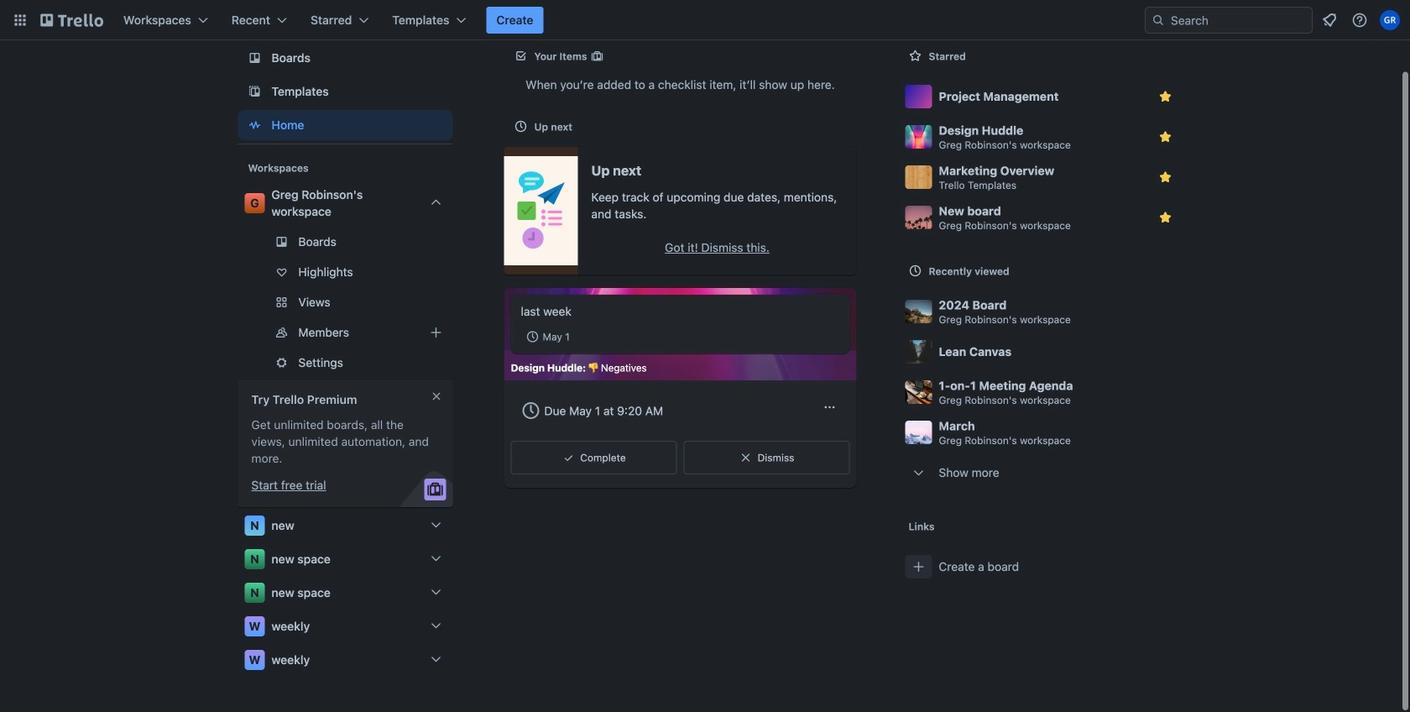Task type: vqa. For each thing, say whether or not it's contained in the screenshot.
add image
yes



Task type: locate. For each thing, give the bounding box(es) containing it.
search image
[[1152, 13, 1166, 27]]

click to unstar project management. it will be removed from your starred list. image
[[1158, 88, 1175, 105]]

back to home image
[[40, 7, 103, 34]]

0 notifications image
[[1320, 10, 1340, 30]]

template board image
[[245, 81, 265, 102]]



Task type: describe. For each thing, give the bounding box(es) containing it.
click to unstar marketing overview. it will be removed from your starred list. image
[[1158, 169, 1175, 186]]

greg robinson (gregrobinson96) image
[[1381, 10, 1401, 30]]

add image
[[426, 322, 446, 343]]

click to unstar design huddle. it will be removed from your starred list. image
[[1158, 128, 1175, 145]]

open information menu image
[[1352, 12, 1369, 29]]

Search field
[[1166, 8, 1313, 32]]

home image
[[245, 115, 265, 135]]

click to unstar new board. it will be removed from your starred list. image
[[1158, 209, 1175, 226]]

primary element
[[0, 0, 1411, 40]]

board image
[[245, 48, 265, 68]]



